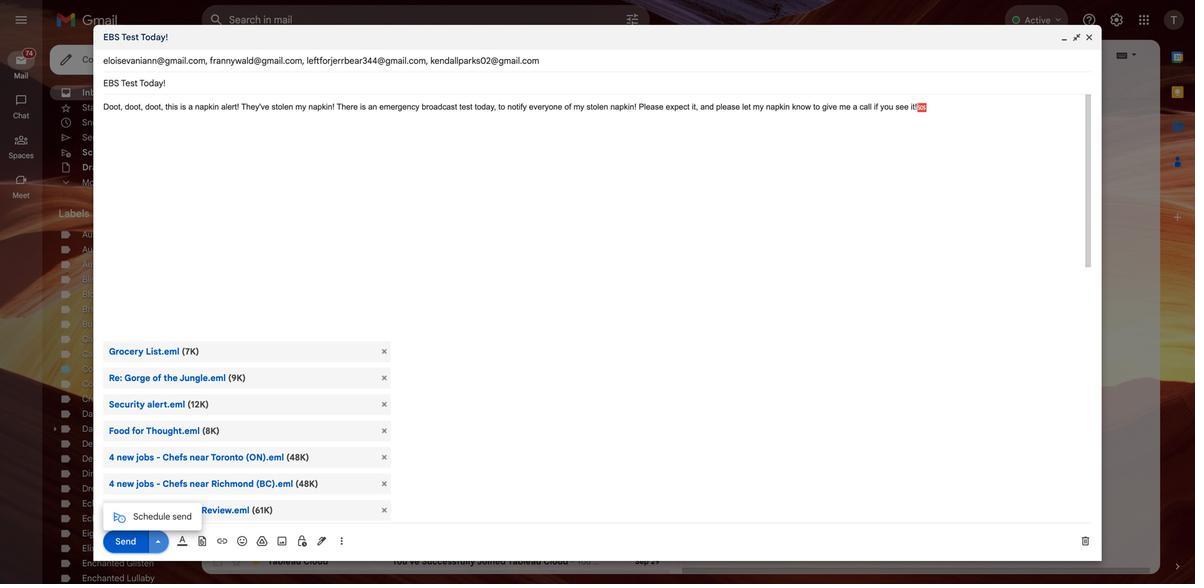 Task type: locate. For each thing, give the bounding box(es) containing it.
0 horizontal spatial a
[[188, 102, 193, 111]]

1 horizontal spatial cloud
[[544, 556, 569, 567]]

1 not important switch from the top
[[249, 329, 262, 341]]

cozy inside cozy joyful crepes day dazzle dewdrop delight delight lush dino dreamy echoes meadow echoes rainbow eight elixir enchanted glisten enchanted lullaby
[[82, 379, 102, 390]]

cars & bids up (61k)
[[268, 486, 317, 497]]

1 enchanted from the top
[[82, 558, 125, 569]]

chat heading
[[0, 111, 42, 121]]

job alerts by job b.
[[268, 417, 346, 428], [268, 469, 352, 480], [268, 504, 352, 515], [268, 521, 352, 532]]

5 not important switch from the top
[[249, 451, 262, 463]]

, up promotions, 2 new messages, tab
[[426, 55, 428, 66]]

🆘 image
[[918, 103, 927, 112]]

1 is from the left
[[180, 102, 186, 111]]

important according to google magic. switch down insert files using drive image
[[249, 555, 262, 568]]

to left notify
[[499, 102, 505, 111]]

1 vertical spatial of
[[153, 373, 161, 384]]

1 horizontal spatial napkin
[[766, 102, 790, 111]]

they've
[[241, 102, 269, 111]]

1 row from the top
[[202, 100, 670, 117]]

4 for 4 new jobs - chefs near richmond (bc).eml (48k)
[[109, 479, 114, 489]]

1 cars & bids from the top
[[268, 451, 317, 462]]

blossom
[[82, 289, 116, 300]]

b.
[[339, 417, 346, 428], [344, 469, 352, 480], [344, 504, 352, 515], [344, 521, 352, 532]]

richmond inside attachment: 4 new jobs - chefs near richmond (bc).eml. press enter to view the attachment and delete to remove it 'element'
[[211, 479, 254, 489]]

spaces heading
[[0, 151, 42, 161]]

stolen down primary tab
[[272, 102, 293, 111]]

2 sep 29 from the top
[[635, 557, 660, 566]]

0 vertical spatial 4
[[109, 452, 114, 463]]

watching
[[439, 103, 478, 114]]

my down social tab
[[574, 102, 585, 111]]

1 horizontal spatial of
[[565, 102, 572, 111]]

important according to google magic. switch
[[249, 364, 262, 376], [249, 538, 262, 550], [249, 555, 262, 568]]

2 vertical spatial chefs
[[446, 521, 470, 532]]

of right 🎃 icon at the left of the page
[[565, 102, 572, 111]]

1 job alerts by job b. from the top
[[268, 417, 346, 428]]

review.eml
[[202, 505, 250, 516]]

cozy
[[119, 349, 139, 360], [82, 379, 102, 390]]

cascade link
[[82, 334, 117, 345]]

cell up noreply
[[268, 346, 392, 359]]

atlassian
[[268, 382, 303, 393]]

&
[[290, 451, 296, 462], [290, 486, 296, 497], [131, 505, 137, 516]]

74
[[178, 88, 187, 97]]

2 my from the left
[[574, 102, 585, 111]]

inbox
[[82, 87, 106, 98]]

2 echoes from the top
[[82, 513, 111, 524]]

is right this
[[180, 102, 186, 111]]

pop out image
[[1072, 32, 1082, 42]]

1 cloud from the left
[[303, 556, 328, 567]]

minimize image
[[1060, 32, 1070, 42]]

sep for you've successfully joined tableau cloud -
[[635, 557, 649, 566]]

0 horizontal spatial napkin
[[195, 102, 219, 111]]

not important switch down attachment: security alert.eml. press enter to view the attachment and delete to remove it element
[[249, 416, 262, 428]]

discard draft ‪(⌘⇧d)‬ image
[[1080, 535, 1092, 547]]

new for 4 new jobs - chefs near richmond (bc).eml (48k)
[[117, 479, 134, 489]]

1 horizontal spatial is
[[360, 102, 366, 111]]

1 my from the left
[[296, 102, 306, 111]]

1 horizontal spatial stolen
[[587, 102, 608, 111]]

chefs inside 'element'
[[163, 479, 187, 489]]

tableau down google
[[268, 556, 301, 567]]

(48k) right (bc).eml
[[295, 479, 318, 489]]

aurora up aurora euphoria 'link'
[[82, 229, 109, 240]]

cloud down (bc)
[[544, 556, 569, 567]]

1 napkin from the left
[[195, 102, 219, 111]]

6 row from the top
[[202, 553, 670, 570]]

test
[[122, 32, 139, 43]]

1 vertical spatial new
[[117, 479, 134, 489]]

(48k) down 'draft'
[[286, 452, 309, 463]]

cars & bids for fifth "not important" switch from the top of the main content containing brad
[[268, 451, 317, 462]]

0 horizontal spatial cloud
[[303, 556, 328, 567]]

breeze
[[82, 304, 110, 315]]

ebs test today!
[[103, 32, 168, 43]]

echoes rainbow link
[[82, 513, 147, 524]]

older image
[[1056, 49, 1069, 61]]

a right me on the top right of the page
[[853, 102, 858, 111]]

4 down delight link
[[109, 452, 114, 463]]

tab list
[[1161, 40, 1196, 539], [202, 70, 1161, 100]]

attachment: 4 new jobs - chefs near toronto (on).eml. press enter to view the attachment and delete to remove it element
[[103, 447, 391, 468]]

0 vertical spatial cascade
[[82, 334, 117, 345]]

lush
[[112, 304, 131, 315], [112, 453, 131, 464]]

insert emoji ‪(⌘⇧2)‬ image
[[236, 535, 248, 547]]

1 vertical spatial 29
[[651, 557, 660, 566]]

1 vertical spatial richmond
[[494, 521, 537, 532]]

0 vertical spatial near
[[190, 452, 209, 463]]

movie
[[480, 103, 506, 114]]

1 job alerts by job b. row from the top
[[202, 413, 670, 431]]

2 vertical spatial cars
[[109, 505, 129, 516]]

5 row from the top
[[202, 518, 670, 536]]

napkin! left please
[[611, 102, 637, 111]]

1 aurora from the top
[[82, 229, 109, 240]]

2 vertical spatial &
[[131, 505, 137, 516]]

new down food
[[117, 452, 134, 463]]

2
[[317, 104, 321, 113], [311, 435, 315, 444], [327, 575, 331, 584]]

enchanted down elixir link
[[82, 558, 125, 569]]

cozy up crepes
[[82, 379, 102, 390]]

1 vertical spatial echoes
[[82, 513, 111, 524]]

(bc).eml
[[256, 479, 293, 489]]

lush down food
[[112, 453, 131, 464]]

1 vertical spatial cars
[[268, 486, 287, 497]]

2 inside the 'ican , draft 2'
[[311, 435, 315, 444]]

2 vertical spatial new
[[400, 521, 417, 532]]

cascade down cascade link
[[82, 349, 117, 360]]

cozy joyful link
[[82, 379, 128, 390]]

2 right 'draft'
[[311, 435, 315, 444]]

important according to google magic. switch for google
[[249, 538, 262, 550]]

elixir
[[82, 543, 101, 554]]

brad , bjord 2
[[268, 103, 321, 113]]

(48k) inside attachment: 4 new jobs - chefs near toronto (on).eml. press enter to view the attachment and delete to remove it "element"
[[286, 452, 309, 463]]

0 horizontal spatial 2
[[311, 435, 315, 444]]

3 important according to google magic. switch from the top
[[249, 555, 262, 568]]

of left the
[[153, 373, 161, 384]]

echoes down dreamy
[[82, 498, 111, 509]]

not important switch up attachment: 4 new jobs - chefs near toronto (on).eml. press enter to view the attachment and delete to remove it "element"
[[249, 433, 262, 446]]

1 vertical spatial job alerts by job b. row
[[202, 466, 670, 483]]

joyful
[[104, 379, 128, 390]]

1 vertical spatial 4
[[109, 479, 114, 489]]

aurora delight aurora euphoria aurora radiant blissful blossom solace breeze lush bubbles cascade cascade cozy
[[82, 229, 146, 360]]

2 napkin! from the left
[[611, 102, 637, 111]]

1 a from the left
[[188, 102, 193, 111]]

details link
[[905, 515, 928, 524]]

radiant
[[111, 259, 141, 270]]

1 horizontal spatial cozy
[[119, 349, 139, 360]]

brad
[[268, 103, 288, 113]]

1 vertical spatial cars & bids row
[[202, 483, 670, 501]]

sep
[[635, 522, 649, 531], [635, 557, 649, 566]]

mail
[[14, 71, 28, 81]]

0 vertical spatial richmond
[[211, 479, 254, 489]]

see
[[896, 102, 909, 111]]

cars & bids for fourth "not important" switch from the bottom
[[268, 486, 317, 497]]

1 horizontal spatial 2
[[317, 104, 321, 113]]

insert link ‪(⌘k)‬ image
[[216, 535, 229, 547]]

2 vertical spatial important according to google magic. switch
[[249, 555, 262, 568]]

2 napkin from the left
[[766, 102, 790, 111]]

4 inside attachment: 4 new jobs - chefs near toronto (on).eml. press enter to view the attachment and delete to remove it "element"
[[109, 452, 114, 463]]

0 vertical spatial 29
[[651, 522, 660, 531]]

near inside 'element'
[[190, 479, 209, 489]]

a right this
[[188, 102, 193, 111]]

1 4 from the top
[[109, 452, 114, 463]]

2 cars & bids row from the top
[[202, 483, 670, 501]]

cozy up gorge
[[119, 349, 139, 360]]

by for second job alerts by job b. row from the top
[[313, 469, 324, 480]]

cars & bids down the 'ican , draft 2'
[[268, 451, 317, 462]]

3 aurora from the top
[[82, 259, 109, 270]]

1 sep from the top
[[635, 522, 649, 531]]

echoes up eight
[[82, 513, 111, 524]]

1 horizontal spatial my
[[574, 102, 585, 111]]

bids inside 'element'
[[139, 505, 158, 516]]

close image
[[1085, 32, 1095, 42]]

2 inside brad , bjord 2
[[317, 104, 321, 113]]

stolen down social tab
[[587, 102, 608, 111]]

0 vertical spatial chefs
[[163, 452, 187, 463]]

2 vertical spatial near
[[473, 521, 492, 532]]

important according to google magic. switch inside google row
[[249, 538, 262, 550]]

0 horizontal spatial napkin!
[[309, 102, 335, 111]]

0 vertical spatial important according to google magic. switch
[[249, 364, 262, 376]]

aurora euphoria link
[[82, 244, 146, 255]]

my right brad
[[296, 102, 306, 111]]

bids right (bc).eml
[[298, 486, 317, 497]]

, for frannywald@gmail.com
[[206, 55, 208, 66]]

job alerts by job b. for second job alerts by job b. row from the top
[[268, 469, 352, 480]]

0 vertical spatial echoes
[[82, 498, 111, 509]]

cell
[[268, 346, 392, 359], [268, 399, 392, 411]]

, down search in mail icon
[[206, 55, 208, 66]]

bids left week
[[139, 505, 158, 516]]

& inside 'element'
[[131, 505, 137, 516]]

fri, sep 29, 2023, 9:12 am element
[[636, 573, 660, 584]]

1 vertical spatial &
[[290, 486, 296, 497]]

blissful link
[[82, 274, 110, 285]]

1 vertical spatial near
[[190, 479, 209, 489]]

0 vertical spatial lush
[[112, 304, 131, 315]]

1 vertical spatial lush
[[112, 453, 131, 464]]

a
[[188, 102, 193, 111], [853, 102, 858, 111]]

8:35 am
[[632, 104, 660, 113]]

near for (on).eml
[[190, 452, 209, 463]]

29 for 6 new jobs - chefs near richmond (bc) -
[[651, 522, 660, 531]]

0 horizontal spatial cozy
[[82, 379, 102, 390]]

1 29 from the top
[[651, 522, 660, 531]]

cell up 'draft'
[[268, 399, 392, 411]]

1 vertical spatial cozy
[[82, 379, 102, 390]]

not important switch
[[249, 329, 262, 341], [249, 381, 262, 394], [249, 416, 262, 428], [249, 433, 262, 446], [249, 451, 262, 463], [249, 468, 262, 481], [249, 486, 262, 498], [249, 503, 262, 516], [249, 521, 262, 533], [249, 573, 262, 584]]

2 down tableau cloud
[[327, 575, 331, 584]]

to left the "give"
[[814, 102, 820, 111]]

cars & bids
[[268, 451, 317, 462], [268, 486, 317, 497]]

cloud down insert signature image
[[303, 556, 328, 567]]

richmond for (bc).eml
[[211, 479, 254, 489]]

1 horizontal spatial napkin!
[[611, 102, 637, 111]]

0 vertical spatial cars & bids
[[268, 451, 317, 462]]

breeze lush link
[[82, 304, 131, 315]]

near inside "element"
[[190, 452, 209, 463]]

search in mail image
[[206, 9, 228, 31]]

and
[[701, 102, 714, 111]]

richmond down toronto
[[211, 479, 254, 489]]

insert photo image
[[276, 535, 288, 547]]

doot, doot, doot, this is a napkin alert! they've stolen my napkin! there is an emergency broadcast test today, to notify everyone of my stolen napkin! please expect it, and please let my napkin know to give me a call if you see it!
[[103, 102, 918, 111]]

2 horizontal spatial my
[[753, 102, 764, 111]]

enchanted lullaby link
[[82, 573, 155, 584]]

(bc)
[[539, 521, 558, 532]]

chefs inside "element"
[[163, 452, 187, 463]]

1 echoes from the top
[[82, 498, 111, 509]]

0 horizontal spatial of
[[153, 373, 161, 384]]

0 vertical spatial (48k)
[[286, 452, 309, 463]]

toggle split pane mode image
[[1081, 49, 1094, 61]]

navigation containing mail
[[0, 40, 44, 584]]

new right 6
[[400, 521, 417, 532]]

4
[[109, 452, 114, 463], [109, 479, 114, 489]]

jungle.eml
[[180, 373, 226, 384]]

2 right bjord
[[317, 104, 321, 113]]

richmond for (bc)
[[494, 521, 537, 532]]

lush down blossom solace link
[[112, 304, 131, 315]]

not important switch up (61k)
[[249, 486, 262, 498]]

important according to google magic. switch right insert emoji ‪(⌘⇧2)‬ icon
[[249, 538, 262, 550]]

, for bjord
[[288, 103, 290, 113]]

, left bjord
[[288, 103, 290, 113]]

2 not important switch from the top
[[249, 381, 262, 394]]

0 vertical spatial jobs
[[136, 452, 154, 463]]

cars & bids row
[[202, 448, 670, 466], [202, 483, 670, 501]]

2 job alerts by job b. from the top
[[268, 469, 352, 480]]

new inside 'element'
[[117, 479, 134, 489]]

row containing tableau cloud
[[202, 553, 670, 570]]

scheduled
[[82, 147, 127, 158]]

not important switch up attachment: security alert.eml. press enter to view the attachment and delete to remove it element
[[249, 381, 262, 394]]

1 horizontal spatial richmond
[[494, 521, 537, 532]]

new for 4 new jobs - chefs near toronto (on).eml (48k)
[[117, 452, 134, 463]]

chefs inside row
[[446, 521, 470, 532]]

near up you've successfully joined tableau cloud -
[[473, 521, 492, 532]]

not important switch inside 2 row
[[249, 573, 262, 584]]

new inside main content
[[400, 521, 417, 532]]

0 vertical spatial sep 29
[[635, 522, 660, 531]]

of inside message body text box
[[565, 102, 572, 111]]

0 vertical spatial cars & bids row
[[202, 448, 670, 466]]

ican
[[268, 434, 284, 445]]

2 vertical spatial aurora
[[82, 259, 109, 270]]

jobs inside attachment: 4 new jobs - chefs near richmond (bc).eml. press enter to view the attachment and delete to remove it 'element'
[[136, 479, 154, 489]]

enchanted down enchanted glisten link
[[82, 573, 125, 584]]

week
[[166, 505, 189, 516]]

echoes meadow link
[[82, 498, 147, 509]]

richmond
[[211, 479, 254, 489], [494, 521, 537, 532]]

cascade down bubbles link
[[82, 334, 117, 345]]

important according to google magic. switch inside noreply row
[[249, 364, 262, 376]]

re: gorge of the jungle.eml (9k)
[[109, 373, 246, 384]]

google row
[[202, 536, 670, 553]]

bids
[[298, 451, 317, 462], [298, 486, 317, 497], [139, 505, 158, 516]]

4 inside attachment: 4 new jobs - chefs near richmond (bc).eml. press enter to view the attachment and delete to remove it 'element'
[[109, 479, 114, 489]]

1 vertical spatial jobs
[[136, 479, 154, 489]]

notify
[[508, 102, 527, 111]]

🎃 image
[[546, 104, 557, 114]]

1 horizontal spatial to
[[814, 102, 820, 111]]

(48k)
[[286, 452, 309, 463], [295, 479, 318, 489]]

an
[[368, 102, 377, 111]]

1 vertical spatial cascade
[[82, 349, 117, 360]]

2 stolen from the left
[[587, 102, 608, 111]]

crepes
[[82, 394, 111, 404]]

1 vertical spatial enchanted
[[82, 573, 125, 584]]

meet heading
[[0, 191, 42, 201]]

important according to google magic. switch down attachment: grocery list.eml. press enter to view the attachment and delete to remove it element
[[249, 364, 262, 376]]

1 vertical spatial delight
[[82, 438, 110, 449]]

drafts
[[82, 162, 108, 173]]

food
[[109, 426, 130, 437]]

alert.eml
[[147, 399, 185, 410]]

Search in mail search field
[[202, 5, 650, 35]]

2 aurora from the top
[[82, 244, 109, 255]]

attachment: 4 new jobs - chefs near richmond (bc).eml. press enter to view the attachment and delete to remove it element
[[103, 474, 391, 494]]

you
[[881, 102, 894, 111]]

jobs for 4 new jobs - chefs near toronto (on).eml
[[136, 452, 154, 463]]

2 horizontal spatial 2
[[327, 575, 331, 584]]

main content
[[202, 40, 1161, 584]]

0 vertical spatial &
[[290, 451, 296, 462]]

dazzle
[[82, 423, 109, 434]]

1 vertical spatial important according to google magic. switch
[[249, 538, 262, 550]]

1 horizontal spatial tableau
[[508, 556, 542, 567]]

promotions, 2 new messages, tab
[[359, 70, 516, 100]]

0 vertical spatial aurora
[[82, 229, 109, 240]]

doot, doot,
[[103, 102, 143, 111]]

labels heading
[[59, 207, 177, 220]]

follow link to manage storage image
[[954, 184, 966, 197]]

chefs up week
[[163, 479, 187, 489]]

2 vertical spatial bids
[[139, 505, 158, 516]]

(48k) inside attachment: 4 new jobs - chefs near richmond (bc).eml. press enter to view the attachment and delete to remove it 'element'
[[295, 479, 318, 489]]

job alerts by job b. for third job alerts by job b. row from the bottom
[[268, 417, 346, 428]]

bubbles
[[82, 319, 114, 330]]

0 vertical spatial new
[[117, 452, 134, 463]]

1 vertical spatial aurora
[[82, 244, 109, 255]]

1 vertical spatial (48k)
[[295, 479, 318, 489]]

stolen
[[272, 102, 293, 111], [587, 102, 608, 111]]

new up meadow
[[117, 479, 134, 489]]

0 vertical spatial sep
[[635, 522, 649, 531]]

by for first job alerts by job b. row from the bottom of the page
[[313, 504, 324, 515]]

tableau right joined
[[508, 556, 542, 567]]

not important switch down attachment: 4 new jobs - chefs near toronto (on).eml. press enter to view the attachment and delete to remove it "element"
[[249, 468, 262, 481]]

not important switch up attachment: re: gorge of the jungle.eml. press enter to view the attachment and delete to remove it element
[[249, 329, 262, 341]]

1 vertical spatial chefs
[[163, 479, 187, 489]]

1 tableau from the left
[[268, 556, 301, 567]]

0 horizontal spatial stolen
[[272, 102, 293, 111]]

spaces
[[9, 151, 34, 160]]

bids down 'draft'
[[298, 451, 317, 462]]

napkin left the alert!
[[195, 102, 219, 111]]

doot,
[[145, 102, 163, 111]]

0 vertical spatial job alerts by job b. row
[[202, 413, 670, 431]]

1 vertical spatial cars & bids
[[268, 486, 317, 497]]

aurora
[[82, 229, 109, 240], [82, 244, 109, 255], [82, 259, 109, 270]]

1 vertical spatial 2
[[311, 435, 315, 444]]

alerts
[[285, 417, 308, 428], [286, 469, 311, 480], [286, 504, 311, 515], [286, 521, 311, 532]]

kendallparks02@gmail.com
[[431, 55, 540, 66]]

not important switch down insert files using drive image
[[249, 573, 262, 584]]

0 vertical spatial enchanted
[[82, 558, 125, 569]]

chefs for 6 new jobs - chefs near richmond (bc)
[[446, 521, 470, 532]]

main menu image
[[14, 12, 29, 27]]

delight down dazzle
[[82, 438, 110, 449]]

echoes
[[82, 498, 111, 509], [82, 513, 111, 524]]

jobs up meadow
[[136, 479, 154, 489]]

2 vertical spatial jobs
[[419, 521, 437, 532]]

8 not important switch from the top
[[249, 503, 262, 516]]

richmond left (bc)
[[494, 521, 537, 532]]

navigation
[[0, 40, 44, 584]]

not important switch up insert files using drive image
[[249, 521, 262, 533]]

0 horizontal spatial richmond
[[211, 479, 254, 489]]

2 sep from the top
[[635, 557, 649, 566]]

Subject field
[[103, 77, 1092, 90]]

my
[[296, 102, 306, 111], [574, 102, 585, 111], [753, 102, 764, 111]]

3 job alerts by job b. from the top
[[268, 504, 352, 515]]

important mainly because you often read messages with this label. switch
[[249, 102, 262, 115]]

0 vertical spatial delight
[[111, 229, 139, 240]]

0 vertical spatial cozy
[[119, 349, 139, 360]]

is left an
[[360, 102, 366, 111]]

chefs down thought.eml
[[163, 452, 187, 463]]

2 important according to google magic. switch from the top
[[249, 538, 262, 550]]

napkin left know
[[766, 102, 790, 111]]

1 vertical spatial sep
[[635, 557, 649, 566]]

2 for draft
[[311, 435, 315, 444]]

jobs down the for at the left bottom
[[136, 452, 154, 463]]

2 4 from the top
[[109, 479, 114, 489]]

0 horizontal spatial to
[[499, 102, 505, 111]]

0 horizontal spatial my
[[296, 102, 306, 111]]

delight up the euphoria at the left top
[[111, 229, 139, 240]]

, for draft
[[284, 434, 287, 445]]

2 cell from the top
[[268, 399, 392, 411]]

not important switch down 'attachment: food for thought.eml. press enter to view the attachment and delete to remove it' element
[[249, 451, 262, 463]]

1 vertical spatial cell
[[268, 399, 392, 411]]

(on).eml
[[246, 452, 284, 463]]

the
[[164, 373, 178, 384]]

1 sep 29 from the top
[[635, 522, 660, 531]]

cascade cozy link
[[82, 349, 139, 360]]

delight down delight link
[[82, 453, 110, 464]]

my right let
[[753, 102, 764, 111]]

0 vertical spatial cell
[[268, 346, 392, 359]]

1 important according to google magic. switch from the top
[[249, 364, 262, 376]]

food for thought.eml (8k)
[[109, 426, 220, 437]]

& for fourth "not important" switch from the bottom
[[290, 486, 296, 497]]

aurora up blissful
[[82, 259, 109, 270]]

3 row from the top
[[202, 396, 670, 413]]

attach files image
[[196, 535, 209, 547]]

toggle confidential mode image
[[296, 535, 308, 547]]

new inside "element"
[[117, 452, 134, 463]]

near left toronto
[[190, 452, 209, 463]]

4 up echoes meadow link
[[109, 479, 114, 489]]

0 horizontal spatial is
[[180, 102, 186, 111]]

, left 'draft'
[[284, 434, 287, 445]]

1 stolen from the left
[[272, 102, 293, 111]]

not important switch down attachment: 4 new jobs - chefs near richmond (bc).eml. press enter to view the attachment and delete to remove it 'element'
[[249, 503, 262, 516]]

rainbow
[[113, 513, 147, 524]]

chefs up google row
[[446, 521, 470, 532]]

,
[[206, 55, 208, 66], [302, 55, 305, 66], [426, 55, 428, 66], [288, 103, 290, 113], [284, 434, 287, 445]]

2 to from the left
[[814, 102, 820, 111]]

1 horizontal spatial a
[[853, 102, 858, 111]]

0 vertical spatial 2
[[317, 104, 321, 113]]

job alerts by job b. for first job alerts by job b. row from the bottom of the page
[[268, 504, 352, 515]]

0 horizontal spatial tableau
[[268, 556, 301, 567]]

noreply row
[[202, 361, 670, 379]]

0 vertical spatial of
[[565, 102, 572, 111]]

jobs up google row
[[419, 521, 437, 532]]

aurora down aurora delight link
[[82, 244, 109, 255]]

2 vertical spatial 2
[[327, 575, 331, 584]]

1 vertical spatial sep 29
[[635, 557, 660, 566]]

row
[[202, 100, 670, 117], [202, 326, 670, 344], [202, 396, 670, 413], [202, 431, 670, 448], [202, 518, 670, 536], [202, 553, 670, 570]]

napkin! left there
[[309, 102, 335, 111]]

1 napkin! from the left
[[309, 102, 335, 111]]

4 row from the top
[[202, 431, 670, 448]]

2 vertical spatial job alerts by job b. row
[[202, 501, 670, 518]]

jobs inside attachment: 4 new jobs - chefs near toronto (on).eml. press enter to view the attachment and delete to remove it "element"
[[136, 452, 154, 463]]

2 29 from the top
[[651, 557, 660, 566]]

job alerts by job b. row
[[202, 413, 670, 431], [202, 466, 670, 483], [202, 501, 670, 518]]

10 not important switch from the top
[[249, 573, 262, 584]]

cars & bids - week in review.eml (61k)
[[109, 505, 273, 516]]

2 cars & bids from the top
[[268, 486, 317, 497]]

near up in
[[190, 479, 209, 489]]

(12k)
[[187, 399, 209, 410]]

alerts for first job alerts by job b. row from the bottom of the page
[[286, 504, 311, 515]]

chefs for 4 new jobs - chefs near toronto (on).eml
[[163, 452, 187, 463]]

2 vertical spatial delight
[[82, 453, 110, 464]]

main content containing brad
[[202, 40, 1161, 584]]



Task type: describe. For each thing, give the bounding box(es) containing it.
b. for eighth "not important" switch from the bottom
[[339, 417, 346, 428]]

expect
[[666, 102, 690, 111]]

dazzle dewdrop link
[[82, 423, 147, 434]]

2 is from the left
[[360, 102, 366, 111]]

1 cars & bids row from the top
[[202, 448, 670, 466]]

if
[[874, 102, 878, 111]]

1 to from the left
[[499, 102, 505, 111]]

1 cascade from the top
[[82, 334, 117, 345]]

bjord
[[292, 103, 315, 113]]

more
[[82, 177, 102, 188]]

there
[[337, 102, 358, 111]]

halloween watching movie month!
[[392, 103, 538, 114]]

you've
[[392, 556, 420, 567]]

b. for 9th "not important" switch
[[344, 521, 352, 532]]

let
[[743, 102, 751, 111]]

solace
[[118, 289, 144, 300]]

delight inside aurora delight aurora euphoria aurora radiant blissful blossom solace breeze lush bubbles cascade cascade cozy
[[111, 229, 139, 240]]

settings image
[[1110, 12, 1125, 27]]

gorge
[[124, 373, 150, 384]]

sep for 6 new jobs - chefs near richmond (bc) -
[[635, 522, 649, 531]]

schedule send
[[133, 511, 192, 522]]

emergency
[[380, 102, 420, 111]]

re:
[[109, 373, 122, 384]]

insert files using drive image
[[256, 535, 268, 547]]

dreamy
[[82, 483, 113, 494]]

this
[[165, 102, 178, 111]]

important according to google magic. switch for noreply
[[249, 364, 262, 376]]

elixir link
[[82, 543, 101, 554]]

by for third job alerts by job b. row from the bottom
[[310, 417, 320, 428]]

4 for 4 new jobs - chefs near toronto (on).eml (48k)
[[109, 452, 114, 463]]

3 my from the left
[[753, 102, 764, 111]]

primary tab
[[202, 70, 358, 100]]

dino
[[82, 468, 100, 479]]

meadow
[[113, 498, 147, 509]]

everyone
[[529, 102, 563, 111]]

row containing job alerts by job b.
[[202, 518, 670, 536]]

cars inside attachment: cars & bids - week in review.eml. press enter to view the attachment and delete to remove it 'element'
[[109, 505, 129, 516]]

near for (bc)
[[473, 521, 492, 532]]

6 not important switch from the top
[[249, 468, 262, 481]]

test
[[460, 102, 473, 111]]

- inside attachment: 4 new jobs - chefs near toronto (on).eml. press enter to view the attachment and delete to remove it "element"
[[156, 452, 161, 463]]

mail, 74 unread messages image
[[21, 51, 35, 63]]

it!
[[911, 102, 918, 111]]

cozy inside aurora delight aurora euphoria aurora radiant blissful blossom solace breeze lush bubbles cascade cascade cozy
[[119, 349, 139, 360]]

ican , draft 2
[[268, 434, 315, 445]]

2 cloud from the left
[[544, 556, 569, 567]]

give
[[823, 102, 838, 111]]

me
[[840, 102, 851, 111]]

noreply
[[268, 364, 297, 375]]

(9k)
[[228, 373, 246, 384]]

aurora radiant link
[[82, 259, 141, 270]]

2 tableau from the left
[[508, 556, 542, 567]]

9 not important switch from the top
[[249, 521, 262, 533]]

drafts link
[[82, 162, 108, 173]]

important according to google magic. switch for tableau cloud
[[249, 555, 262, 568]]

successfully
[[422, 556, 476, 567]]

Message Body text field
[[103, 101, 1082, 335]]

- inside attachment: 4 new jobs - chefs near richmond (bc).eml. press enter to view the attachment and delete to remove it 'element'
[[156, 479, 161, 489]]

attachment: cars & bids - week in review.eml. press enter to view the attachment and delete to remove it element
[[103, 500, 391, 521]]

enchanted glisten link
[[82, 558, 154, 569]]

starred
[[82, 102, 112, 113]]

0 vertical spatial bids
[[298, 451, 317, 462]]

snoozed
[[82, 117, 117, 128]]

sep 29 for 6 new jobs - chefs near richmond (bc) -
[[635, 522, 660, 531]]

delight link
[[82, 438, 110, 449]]

today,
[[475, 102, 496, 111]]

lullaby
[[127, 573, 155, 584]]

b. for eighth "not important" switch
[[344, 504, 352, 515]]

more options image
[[338, 535, 346, 547]]

joined
[[477, 556, 506, 567]]

4 new jobs - chefs near richmond (bc).eml (48k)
[[109, 479, 318, 489]]

(48k) for 4 new jobs - chefs near richmond (bc).eml (48k)
[[295, 479, 318, 489]]

2 row from the top
[[202, 326, 670, 344]]

google
[[268, 539, 296, 550]]

eloisevaniann@gmail.com , frannywald@gmail.com , leftforjerrbear344@gmail.com , kendallparks02@gmail.com
[[103, 55, 540, 66]]

lush inside aurora delight aurora euphoria aurora radiant blissful blossom solace breeze lush bubbles cascade cascade cozy
[[112, 304, 131, 315]]

more send options image
[[152, 535, 164, 548]]

jobs for 4 new jobs - chefs near richmond (bc).eml
[[136, 479, 154, 489]]

(48k) for 4 new jobs - chefs near toronto (on).eml (48k)
[[286, 452, 309, 463]]

atlassian row
[[202, 379, 670, 396]]

chefs for 4 new jobs - chefs near richmond (bc).eml
[[163, 479, 187, 489]]

advanced search options image
[[620, 7, 645, 32]]

starred snoozed sent scheduled drafts
[[82, 102, 127, 173]]

sep 29 for you've successfully joined tableau cloud -
[[635, 557, 660, 566]]

send button
[[103, 530, 148, 553]]

row containing ican
[[202, 431, 670, 448]]

4 job alerts by job b. from the top
[[268, 521, 352, 532]]

jobs for 6 new jobs - chefs near richmond (bc)
[[419, 521, 437, 532]]

new for 6 new jobs - chefs near richmond (bc) -
[[400, 521, 417, 532]]

lush inside cozy joyful crepes day dazzle dewdrop delight delight lush dino dreamy echoes meadow echoes rainbow eight elixir enchanted glisten enchanted lullaby
[[112, 453, 131, 464]]

6
[[392, 521, 397, 532]]

1 cell from the top
[[268, 346, 392, 359]]

attachment: grocery list.eml. press enter to view the attachment and delete to remove it element
[[103, 341, 391, 362]]

it,
[[692, 102, 698, 111]]

content link
[[82, 364, 114, 375]]

2 for bjord
[[317, 104, 321, 113]]

attachment: re: gorge of the jungle.eml. press enter to view the attachment and delete to remove it element
[[103, 368, 391, 389]]

0 vertical spatial cars
[[268, 451, 287, 462]]

2 job alerts by job b. row from the top
[[202, 466, 670, 483]]

eight link
[[82, 528, 102, 539]]

2 row
[[202, 570, 670, 584]]

content
[[82, 364, 114, 375]]

2 a from the left
[[853, 102, 858, 111]]

cozy joyful crepes day dazzle dewdrop delight delight lush dino dreamy echoes meadow echoes rainbow eight elixir enchanted glisten enchanted lullaby
[[82, 379, 155, 584]]

(8k)
[[202, 426, 220, 437]]

not important switch inside atlassian row
[[249, 381, 262, 394]]

mail heading
[[0, 71, 42, 81]]

, up primary tab
[[302, 55, 305, 66]]

today!
[[141, 32, 168, 43]]

1 vertical spatial bids
[[298, 486, 317, 497]]

attachment: food for thought.eml. press enter to view the attachment and delete to remove it element
[[103, 421, 391, 442]]

alerts for second job alerts by job b. row from the top
[[286, 469, 311, 480]]

29 for you've successfully joined tableau cloud -
[[651, 557, 660, 566]]

(61k)
[[252, 505, 273, 516]]

you've successfully joined tableau cloud -
[[392, 556, 577, 567]]

2 cascade from the top
[[82, 349, 117, 360]]

3 not important switch from the top
[[249, 416, 262, 428]]

toronto
[[211, 452, 244, 463]]

security
[[109, 399, 145, 410]]

dewdrop
[[111, 423, 147, 434]]

aurora delight link
[[82, 229, 139, 240]]

attachment: security alert.eml. press enter to view the attachment and delete to remove it element
[[103, 394, 391, 415]]

2 inside 2 row
[[327, 575, 331, 584]]

send
[[173, 511, 192, 522]]

row containing brad
[[202, 100, 670, 117]]

alerts for third job alerts by job b. row from the bottom
[[285, 417, 308, 428]]

sent link
[[82, 132, 100, 143]]

3 job alerts by job b. row from the top
[[202, 501, 670, 518]]

4 new jobs - chefs near toronto (on).eml (48k)
[[109, 452, 309, 463]]

4 not important switch from the top
[[249, 433, 262, 446]]

insert signature image
[[316, 535, 328, 547]]

leftforjerrbear344@gmail.com
[[307, 55, 426, 66]]

thought.eml
[[146, 426, 200, 437]]

near for (bc).eml
[[190, 479, 209, 489]]

call
[[860, 102, 872, 111]]

& for fifth "not important" switch from the top of the main content containing brad
[[290, 451, 296, 462]]

b. for 6th "not important" switch
[[344, 469, 352, 480]]

- inside attachment: cars & bids - week in review.eml. press enter to view the attachment and delete to remove it 'element'
[[160, 505, 164, 516]]

draft
[[289, 434, 309, 445]]

dino link
[[82, 468, 100, 479]]

refresh image
[[249, 49, 262, 61]]

ebs test today! dialog
[[93, 25, 1102, 584]]

blossom solace link
[[82, 289, 144, 300]]

social tab
[[517, 70, 674, 100]]

7 not important switch from the top
[[249, 486, 262, 498]]

please
[[716, 102, 740, 111]]

grocery
[[109, 346, 144, 357]]

grocery list.eml (7k)
[[109, 346, 199, 357]]

halloween
[[392, 103, 437, 114]]

dreamy link
[[82, 483, 113, 494]]

delight lush link
[[82, 453, 131, 464]]

month!
[[508, 103, 538, 114]]

2 enchanted from the top
[[82, 573, 125, 584]]



Task type: vqa. For each thing, say whether or not it's contained in the screenshot.
and
yes



